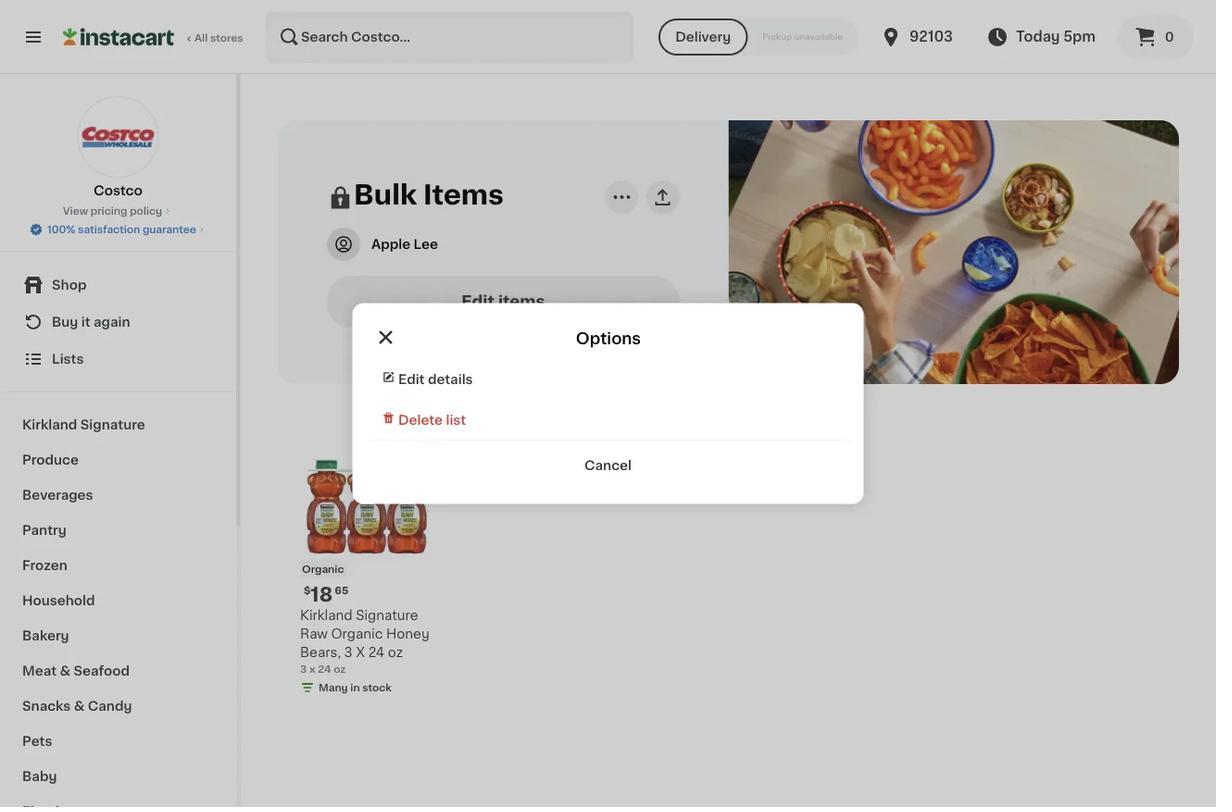 Task type: vqa. For each thing, say whether or not it's contained in the screenshot.
the bottommost the &
yes



Task type: locate. For each thing, give the bounding box(es) containing it.
92103
[[910, 30, 953, 44]]

oz up many
[[334, 665, 346, 675]]

many in stock
[[319, 683, 392, 693]]

bakery
[[22, 630, 69, 643]]

it
[[81, 316, 90, 329]]

0 horizontal spatial signature
[[80, 419, 145, 432]]

signature up honey
[[356, 610, 418, 623]]

& for snacks
[[74, 700, 85, 713]]

&
[[60, 665, 71, 678], [74, 700, 85, 713]]

24
[[368, 647, 385, 660], [318, 665, 331, 675]]

view
[[63, 206, 88, 216]]

signature for kirkland signature
[[80, 419, 145, 432]]

raw
[[300, 628, 328, 641]]

bulk items
[[354, 182, 504, 208]]

organic
[[302, 565, 344, 575], [331, 628, 383, 641]]

all stores
[[195, 33, 243, 43]]

1 vertical spatial signature
[[356, 610, 418, 623]]

buy it again link
[[11, 304, 225, 341]]

edit list dialog
[[353, 303, 864, 504]]

1 horizontal spatial signature
[[356, 610, 418, 623]]

edit inside dialog
[[398, 373, 425, 386]]

frozen link
[[11, 548, 225, 584]]

kirkland down the $ 18 65
[[300, 610, 353, 623]]

& left candy
[[74, 700, 85, 713]]

& right meat
[[60, 665, 71, 678]]

0 vertical spatial &
[[60, 665, 71, 678]]

edit left items
[[462, 294, 495, 310]]

oz down honey
[[388, 647, 403, 660]]

seafood
[[74, 665, 130, 678]]

1 horizontal spatial 3
[[344, 647, 353, 660]]

signature inside kirkland signature raw organic honey bears, 3 x 24 oz 3 x 24 oz
[[356, 610, 418, 623]]

0 horizontal spatial kirkland
[[22, 419, 77, 432]]

0 vertical spatial 24
[[368, 647, 385, 660]]

household
[[22, 595, 95, 608]]

organic up 18
[[302, 565, 344, 575]]

edit
[[462, 294, 495, 310], [398, 373, 425, 386]]

kirkland up produce
[[22, 419, 77, 432]]

oz
[[388, 647, 403, 660], [334, 665, 346, 675]]

view pricing policy link
[[63, 204, 173, 219]]

view pricing policy
[[63, 206, 162, 216]]

kirkland inside kirkland signature raw organic honey bears, 3 x 24 oz 3 x 24 oz
[[300, 610, 353, 623]]

instacart logo image
[[63, 26, 174, 48]]

1 horizontal spatial kirkland
[[300, 610, 353, 623]]

product group
[[293, 429, 447, 714]]

add
[[405, 445, 432, 458]]

1 vertical spatial 24
[[318, 665, 331, 675]]

costco logo image
[[77, 96, 159, 178]]

1 horizontal spatial edit
[[462, 294, 495, 310]]

edit details button
[[367, 359, 849, 400]]

3
[[344, 647, 353, 660], [300, 665, 307, 675]]

100% satisfaction guarantee button
[[29, 219, 207, 237]]

today 5pm
[[1016, 30, 1096, 44]]

lists link
[[11, 341, 225, 378]]

satisfaction
[[78, 225, 140, 235]]

pantry link
[[11, 513, 225, 548]]

options
[[576, 331, 641, 346]]

0 horizontal spatial 24
[[318, 665, 331, 675]]

0 vertical spatial kirkland
[[22, 419, 77, 432]]

1 vertical spatial 3
[[300, 665, 307, 675]]

all stores link
[[63, 11, 245, 63]]

meat
[[22, 665, 57, 678]]

delivery button
[[659, 19, 748, 56]]

meat & seafood link
[[11, 654, 225, 689]]

bulk
[[354, 182, 417, 208]]

delete
[[398, 414, 443, 427]]

candy
[[88, 700, 132, 713]]

1 horizontal spatial oz
[[388, 647, 403, 660]]

100%
[[47, 225, 75, 235]]

0 vertical spatial oz
[[388, 647, 403, 660]]

signature for kirkland signature raw organic honey bears, 3 x 24 oz 3 x 24 oz
[[356, 610, 418, 623]]

1 vertical spatial edit
[[398, 373, 425, 386]]

kirkland signature link
[[11, 408, 225, 443]]

household link
[[11, 584, 225, 619]]

0 horizontal spatial 3
[[300, 665, 307, 675]]

signature
[[80, 419, 145, 432], [356, 610, 418, 623]]

honey
[[386, 628, 430, 641]]

organic up x
[[331, 628, 383, 641]]

0 vertical spatial signature
[[80, 419, 145, 432]]

organic inside kirkland signature raw organic honey bears, 3 x 24 oz 3 x 24 oz
[[331, 628, 383, 641]]

1 vertical spatial organic
[[331, 628, 383, 641]]

lee
[[414, 238, 438, 251]]

stock
[[362, 683, 392, 693]]

signature up 'produce' link
[[80, 419, 145, 432]]

0 vertical spatial 3
[[344, 647, 353, 660]]

buy it again
[[52, 316, 130, 329]]

baby link
[[11, 760, 225, 795]]

costco
[[94, 184, 143, 197]]

0 horizontal spatial &
[[60, 665, 71, 678]]

65
[[335, 586, 349, 596]]

5pm
[[1064, 30, 1096, 44]]

items
[[498, 294, 545, 310]]

kirkland for kirkland signature
[[22, 419, 77, 432]]

0 horizontal spatial edit
[[398, 373, 425, 386]]

edit details
[[398, 373, 473, 386]]

x
[[309, 665, 315, 675]]

policy
[[130, 206, 162, 216]]

1 vertical spatial &
[[74, 700, 85, 713]]

edit left details
[[398, 373, 425, 386]]

0 vertical spatial edit
[[462, 294, 495, 310]]

delete list button
[[367, 400, 849, 441]]

snacks
[[22, 700, 71, 713]]

None search field
[[265, 11, 635, 63]]

snacks & candy
[[22, 700, 132, 713]]

snacks & candy link
[[11, 689, 225, 724]]

frozen
[[22, 560, 67, 573]]

1 vertical spatial kirkland
[[300, 610, 353, 623]]

meat & seafood
[[22, 665, 130, 678]]

kirkland
[[22, 419, 77, 432], [300, 610, 353, 623]]

1 horizontal spatial &
[[74, 700, 85, 713]]

100% satisfaction guarantee
[[47, 225, 196, 235]]

1 vertical spatial oz
[[334, 665, 346, 675]]

1 horizontal spatial 24
[[368, 647, 385, 660]]

apple
[[371, 238, 411, 251]]

details
[[428, 373, 473, 386]]



Task type: describe. For each thing, give the bounding box(es) containing it.
pricing
[[91, 206, 127, 216]]

today
[[1016, 30, 1060, 44]]

pets
[[22, 736, 52, 749]]

all
[[195, 33, 208, 43]]

92103 button
[[880, 11, 991, 63]]

shop link
[[11, 267, 225, 304]]

edit items
[[462, 294, 545, 310]]

kirkland signature raw organic honey bears, 3 x 24 oz 3 x 24 oz
[[300, 610, 430, 675]]

many
[[319, 683, 348, 693]]

buy
[[52, 316, 78, 329]]

18
[[311, 585, 333, 604]]

delivery
[[675, 31, 731, 44]]

in
[[351, 683, 360, 693]]

edit items button
[[327, 276, 680, 328]]

0 button
[[1118, 15, 1194, 59]]

list
[[446, 414, 466, 427]]

cancel
[[585, 459, 632, 472]]

costco link
[[77, 96, 159, 200]]

items
[[423, 182, 504, 208]]

bakery link
[[11, 619, 225, 654]]

pantry
[[22, 524, 66, 537]]

produce link
[[11, 443, 225, 478]]

& for meat
[[60, 665, 71, 678]]

stores
[[210, 33, 243, 43]]

x
[[356, 647, 365, 660]]

edit for edit items
[[462, 294, 495, 310]]

pets link
[[11, 724, 225, 760]]

apple lee
[[371, 238, 438, 251]]

again
[[94, 316, 130, 329]]

kirkland for kirkland signature raw organic honey bears, 3 x 24 oz 3 x 24 oz
[[300, 610, 353, 623]]

kirkland signature
[[22, 419, 145, 432]]

$
[[304, 586, 311, 596]]

service type group
[[659, 19, 858, 56]]

baby
[[22, 771, 57, 784]]

today 5pm link
[[987, 26, 1096, 48]]

produce
[[22, 454, 79, 467]]

0
[[1165, 31, 1174, 44]]

lists
[[52, 353, 84, 366]]

cancel button
[[367, 441, 849, 475]]

bears,
[[300, 647, 341, 660]]

0 horizontal spatial oz
[[334, 665, 346, 675]]

add button
[[369, 434, 441, 468]]

shop
[[52, 279, 87, 292]]

0 vertical spatial organic
[[302, 565, 344, 575]]

beverages link
[[11, 478, 225, 513]]

delete list
[[398, 414, 466, 427]]

edit for edit details
[[398, 373, 425, 386]]

beverages
[[22, 489, 93, 502]]

guarantee
[[143, 225, 196, 235]]

$ 18 65
[[304, 585, 349, 604]]



